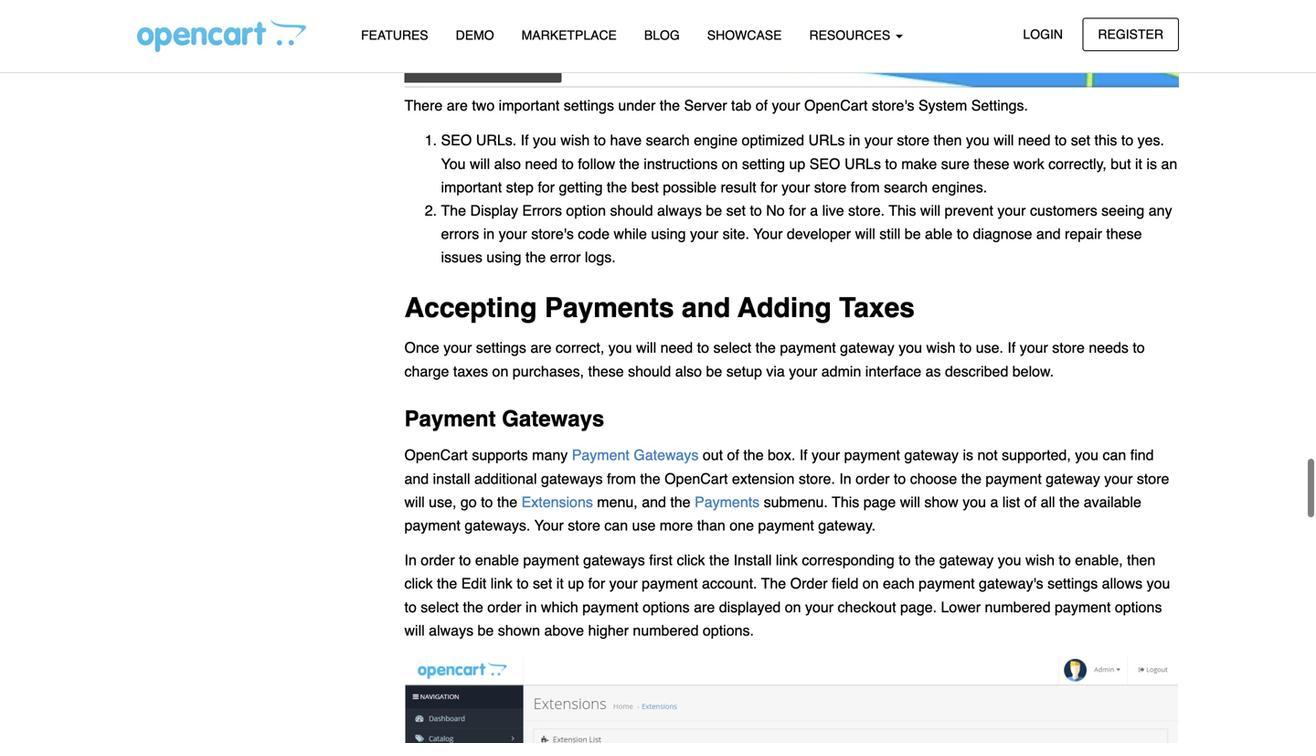 Task type: locate. For each thing, give the bounding box(es) containing it.
0 horizontal spatial link
[[491, 575, 513, 592]]

0 vertical spatial this
[[889, 202, 916, 219]]

account.
[[702, 575, 757, 592]]

1 horizontal spatial can
[[1103, 447, 1127, 464]]

opencart
[[805, 97, 868, 114], [405, 447, 468, 464], [665, 470, 728, 487]]

go
[[461, 494, 477, 510]]

engines.
[[932, 179, 987, 196]]

1 vertical spatial settings
[[476, 339, 526, 356]]

payment down submenu.
[[758, 517, 814, 534]]

gateways inside out of the box. if your payment gateway is not supported, you can find and install additional gateways from the opencart extension store. in order to choose the payment gateway your store will use, go to the
[[541, 470, 603, 487]]

on up checkout
[[863, 575, 879, 592]]

your down the no
[[754, 225, 783, 242]]

this inside seo urls. if you wish to have search engine optimized urls in your store then you will need to set this to yes. you will also need to follow the instructions on setting up seo urls to make sure these work correctly, but it is an important step for getting the best possible result for your store from search engines. the display errors option should always be set to no for a live store. this will prevent your customers seeing any errors in your store's code while using your site. your developer will still be able to diagnose and repair these issues using the error logs.
[[889, 202, 916, 219]]

0 vertical spatial need
[[1018, 132, 1051, 149]]

1 horizontal spatial wish
[[927, 339, 956, 356]]

0 horizontal spatial it
[[557, 575, 564, 592]]

search up the instructions
[[646, 132, 690, 149]]

important inside seo urls. if you wish to have search engine optimized urls in your store then you will need to set this to yes. you will also need to follow the instructions on setting up seo urls to make sure these work correctly, but it is an important step for getting the best possible result for your store from search engines. the display errors option should always be set to no for a live store. this will prevent your customers seeing any errors in your store's code while using your site. your developer will still be able to diagnose and repair these issues using the error logs.
[[441, 179, 502, 196]]

these down correct,
[[588, 363, 624, 380]]

wish inside in order to enable payment gateways first click the install link corresponding to the gateway you wish to enable, then click the edit link to set it up for your payment account. the order field on each payment gateway's settings allows you to select the order in which payment options are displayed on your checkout page. lower numbered payment options will always be shown above higher numbered options.
[[1026, 552, 1055, 569]]

your down the extensions link
[[534, 517, 564, 534]]

1 vertical spatial should
[[628, 363, 671, 380]]

1 horizontal spatial up
[[789, 155, 806, 172]]

seeing
[[1102, 202, 1145, 219]]

your inside seo urls. if you wish to have search engine optimized urls in your store then you will need to set this to yes. you will also need to follow the instructions on setting up seo urls to make sure these work correctly, but it is an important step for getting the best possible result for your store from search engines. the display errors option should always be set to no for a live store. this will prevent your customers seeing any errors in your store's code while using your site. your developer will still be able to diagnose and repair these issues using the error logs.
[[754, 225, 783, 242]]

0 vertical spatial also
[[494, 155, 521, 172]]

1 horizontal spatial the
[[761, 575, 786, 592]]

1 vertical spatial gateways
[[583, 552, 645, 569]]

seo up you
[[441, 132, 472, 149]]

2 vertical spatial set
[[533, 575, 552, 592]]

this
[[889, 202, 916, 219], [832, 494, 860, 510]]

opencart down resources
[[805, 97, 868, 114]]

2 horizontal spatial of
[[1025, 494, 1037, 510]]

getting
[[559, 179, 603, 196]]

1 horizontal spatial from
[[851, 179, 880, 196]]

in inside out of the box. if your payment gateway is not supported, you can find and install additional gateways from the opencart extension store. in order to choose the payment gateway your store will use, go to the
[[840, 470, 852, 487]]

gateway up lower
[[940, 552, 994, 569]]

1 horizontal spatial payment
[[572, 447, 630, 464]]

should down accepting payments and adding taxes
[[628, 363, 671, 380]]

0 vertical spatial can
[[1103, 447, 1127, 464]]

1 vertical spatial click
[[405, 575, 433, 592]]

sure
[[941, 155, 970, 172]]

0 vertical spatial link
[[776, 552, 798, 569]]

0 vertical spatial if
[[521, 132, 529, 149]]

also left setup
[[675, 363, 702, 380]]

payments up correct,
[[545, 292, 674, 324]]

it up which on the bottom left
[[557, 575, 564, 592]]

taxes
[[839, 292, 915, 324]]

if right urls.
[[521, 132, 529, 149]]

a inside submenu. this page will show you a list of all the available payment gateways. your store can use more than one payment gateway.
[[991, 494, 999, 510]]

extensions
[[522, 494, 593, 510]]

able
[[925, 225, 953, 242]]

store left needs
[[1053, 339, 1085, 356]]

0 horizontal spatial seo
[[441, 132, 472, 149]]

gateways left out
[[634, 447, 699, 464]]

checkout
[[838, 599, 896, 616]]

1 horizontal spatial of
[[756, 97, 768, 114]]

these
[[974, 155, 1010, 172], [1107, 225, 1142, 242], [588, 363, 624, 380]]

set inside in order to enable payment gateways first click the install link corresponding to the gateway you wish to enable, then click the edit link to set it up for your payment account. the order field on each payment gateway's settings allows you to select the order in which payment options are displayed on your checkout page. lower numbered payment options will always be shown above higher numbered options.
[[533, 575, 552, 592]]

order up page
[[856, 470, 890, 487]]

of right out
[[727, 447, 740, 464]]

a left list
[[991, 494, 999, 510]]

payment down taxes
[[405, 406, 496, 431]]

setting
[[742, 155, 785, 172]]

1 vertical spatial seo
[[810, 155, 841, 172]]

the inside in order to enable payment gateways first click the install link corresponding to the gateway you wish to enable, then click the edit link to set it up for your payment account. the order field on each payment gateway's settings allows you to select the order in which payment options are displayed on your checkout page. lower numbered payment options will always be shown above higher numbered options.
[[761, 575, 786, 592]]

always inside in order to enable payment gateways first click the install link corresponding to the gateway you wish to enable, then click the edit link to set it up for your payment account. the order field on each payment gateway's settings allows you to select the order in which payment options are displayed on your checkout page. lower numbered payment options will always be shown above higher numbered options.
[[429, 622, 474, 639]]

the inside once your settings are correct, you will need to select the payment gateway you wish to use. if your store needs to charge taxes on purchases, these should also be setup via your admin interface as described below.
[[756, 339, 776, 356]]

1 options from the left
[[643, 599, 690, 616]]

store's down errors
[[531, 225, 574, 242]]

2 vertical spatial opencart
[[665, 470, 728, 487]]

developer
[[787, 225, 851, 242]]

2 vertical spatial of
[[1025, 494, 1037, 510]]

1 vertical spatial up
[[568, 575, 584, 592]]

click left "edit"
[[405, 575, 433, 592]]

store's left system
[[872, 97, 915, 114]]

search
[[646, 132, 690, 149], [884, 179, 928, 196]]

0 horizontal spatial store.
[[799, 470, 835, 487]]

should inside once your settings are correct, you will need to select the payment gateway you wish to use. if your store needs to charge taxes on purchases, these should also be setup via your admin interface as described below.
[[628, 363, 671, 380]]

login
[[1023, 27, 1063, 42]]

payments
[[545, 292, 674, 324], [695, 494, 760, 510]]

is left an
[[1147, 155, 1157, 172]]

the up account.
[[709, 552, 730, 569]]

0 vertical spatial order
[[856, 470, 890, 487]]

0 vertical spatial in
[[849, 132, 861, 149]]

enable,
[[1075, 552, 1123, 569]]

you right urls.
[[533, 132, 557, 149]]

2 horizontal spatial wish
[[1026, 552, 1055, 569]]

supported,
[[1002, 447, 1071, 464]]

1 horizontal spatial if
[[800, 447, 808, 464]]

seo up live
[[810, 155, 841, 172]]

the down "edit"
[[463, 599, 483, 616]]

above
[[544, 622, 584, 639]]

0 vertical spatial wish
[[561, 132, 590, 149]]

0 horizontal spatial store's
[[531, 225, 574, 242]]

always
[[657, 202, 702, 219], [429, 622, 474, 639]]

be
[[706, 202, 722, 219], [905, 225, 921, 242], [706, 363, 722, 380], [478, 622, 494, 639]]

can inside out of the box. if your payment gateway is not supported, you can find and install additional gateways from the opencart extension store. in order to choose the payment gateway your store will use, go to the
[[1103, 447, 1127, 464]]

payment down use,
[[405, 517, 461, 534]]

these down seeing
[[1107, 225, 1142, 242]]

up up which on the bottom left
[[568, 575, 584, 592]]

in
[[849, 132, 861, 149], [483, 225, 495, 242], [526, 599, 537, 616]]

1 horizontal spatial select
[[713, 339, 752, 356]]

0 horizontal spatial a
[[810, 202, 818, 219]]

store down the extensions at the bottom left
[[568, 517, 601, 534]]

1 vertical spatial need
[[525, 155, 558, 172]]

2 vertical spatial are
[[694, 599, 715, 616]]

0 horizontal spatial payments
[[545, 292, 674, 324]]

marketplace
[[522, 28, 617, 43]]

0 vertical spatial of
[[756, 97, 768, 114]]

1 horizontal spatial need
[[661, 339, 693, 356]]

2 options from the left
[[1115, 599, 1162, 616]]

store. inside seo urls. if you wish to have search engine optimized urls in your store then you will need to set this to yes. you will also need to follow the instructions on setting up seo urls to make sure these work correctly, but it is an important step for getting the best possible result for your store from search engines. the display errors option should always be set to no for a live store. this will prevent your customers seeing any errors in your store's code while using your site. your developer will still be able to diagnose and repair these issues using the error logs.
[[848, 202, 885, 219]]

you
[[533, 132, 557, 149], [966, 132, 990, 149], [609, 339, 632, 356], [899, 339, 922, 356], [1075, 447, 1099, 464], [963, 494, 986, 510], [998, 552, 1022, 569], [1147, 575, 1171, 592]]

any
[[1149, 202, 1173, 219]]

link
[[776, 552, 798, 569], [491, 575, 513, 592]]

gateway's
[[979, 575, 1044, 592]]

0 horizontal spatial in
[[483, 225, 495, 242]]

is inside seo urls. if you wish to have search engine optimized urls in your store then you will need to set this to yes. you will also need to follow the instructions on setting up seo urls to make sure these work correctly, but it is an important step for getting the best possible result for your store from search engines. the display errors option should always be set to no for a live store. this will prevent your customers seeing any errors in your store's code while using your site. your developer will still be able to diagnose and repair these issues using the error logs.
[[1147, 155, 1157, 172]]

options down allows
[[1115, 599, 1162, 616]]

one
[[730, 517, 754, 534]]

2 horizontal spatial opencart
[[805, 97, 868, 114]]

are inside in order to enable payment gateways first click the install link corresponding to the gateway you wish to enable, then click the edit link to set it up for your payment account. the order field on each payment gateway's settings allows you to select the order in which payment options are displayed on your checkout page. lower numbered payment options will always be shown above higher numbered options.
[[694, 599, 715, 616]]

resources
[[810, 28, 894, 43]]

1 horizontal spatial using
[[651, 225, 686, 242]]

set up the site.
[[726, 202, 746, 219]]

order inside out of the box. if your payment gateway is not supported, you can find and install additional gateways from the opencart extension store. in order to choose the payment gateway your store will use, go to the
[[856, 470, 890, 487]]

0 vertical spatial a
[[810, 202, 818, 219]]

the up errors
[[441, 202, 466, 219]]

in inside in order to enable payment gateways first click the install link corresponding to the gateway you wish to enable, then click the edit link to set it up for your payment account. the order field on each payment gateway's settings allows you to select the order in which payment options are displayed on your checkout page. lower numbered payment options will always be shown above higher numbered options.
[[526, 599, 537, 616]]

taxes
[[453, 363, 488, 380]]

use
[[632, 517, 656, 534]]

payment
[[780, 339, 836, 356], [844, 447, 900, 464], [986, 470, 1042, 487], [405, 517, 461, 534], [758, 517, 814, 534], [523, 552, 579, 569], [642, 575, 698, 592], [919, 575, 975, 592], [583, 599, 639, 616], [1055, 599, 1111, 616]]

0 vertical spatial store's
[[872, 97, 915, 114]]

then inside seo urls. if you wish to have search engine optimized urls in your store then you will need to set this to yes. you will also need to follow the instructions on setting up seo urls to make sure these work correctly, but it is an important step for getting the best possible result for your store from search engines. the display errors option should always be set to no for a live store. this will prevent your customers seeing any errors in your store's code while using your site. your developer will still be able to diagnose and repair these issues using the error logs.
[[934, 132, 962, 149]]

1 horizontal spatial in
[[526, 599, 537, 616]]

are up options.
[[694, 599, 715, 616]]

settings down enable,
[[1048, 575, 1098, 592]]

0 horizontal spatial need
[[525, 155, 558, 172]]

1 horizontal spatial these
[[974, 155, 1010, 172]]

of right tab
[[756, 97, 768, 114]]

0 horizontal spatial are
[[447, 97, 468, 114]]

for inside in order to enable payment gateways first click the install link corresponding to the gateway you wish to enable, then click the edit link to set it up for your payment account. the order field on each payment gateway's settings allows you to select the order in which payment options are displayed on your checkout page. lower numbered payment options will always be shown above higher numbered options.
[[588, 575, 605, 592]]

0 horizontal spatial this
[[832, 494, 860, 510]]

repair
[[1065, 225, 1103, 242]]

1 horizontal spatial in
[[840, 470, 852, 487]]

click right first
[[677, 552, 705, 569]]

seo urls. if you wish to have search engine optimized urls in your store then you will need to set this to yes. you will also need to follow the instructions on setting up seo urls to make sure these work correctly, but it is an important step for getting the best possible result for your store from search engines. the display errors option should always be set to no for a live store. this will prevent your customers seeing any errors in your store's code while using your site. your developer will still be able to diagnose and repair these issues using the error logs.
[[441, 132, 1178, 266]]

1 vertical spatial this
[[832, 494, 860, 510]]

1 vertical spatial important
[[441, 179, 502, 196]]

2 vertical spatial settings
[[1048, 575, 1098, 592]]

in left enable
[[405, 552, 417, 569]]

on up result
[[722, 155, 738, 172]]

if inside seo urls. if you wish to have search engine optimized urls in your store then you will need to set this to yes. you will also need to follow the instructions on setting up seo urls to make sure these work correctly, but it is an important step for getting the best possible result for your store from search engines. the display errors option should always be set to no for a live store. this will prevent your customers seeing any errors in your store's code while using your site. your developer will still be able to diagnose and repair these issues using the error logs.
[[521, 132, 529, 149]]

0 vertical spatial select
[[713, 339, 752, 356]]

will inside submenu. this page will show you a list of all the available payment gateways. your store can use more than one payment gateway.
[[900, 494, 921, 510]]

0 vertical spatial it
[[1135, 155, 1143, 172]]

urls.
[[476, 132, 517, 149]]

gateways up opencart supports many payment gateways
[[502, 406, 605, 431]]

2 horizontal spatial order
[[856, 470, 890, 487]]

opencart supports many payment gateways
[[405, 447, 699, 464]]

settings inside once your settings are correct, you will need to select the payment gateway you wish to use. if your store needs to charge taxes on purchases, these should also be setup via your admin interface as described below.
[[476, 339, 526, 356]]

logs.
[[585, 249, 616, 266]]

0 horizontal spatial in
[[405, 552, 417, 569]]

0 vertical spatial payment
[[405, 406, 496, 431]]

adding
[[738, 292, 832, 324]]

option
[[566, 202, 606, 219]]

can down menu,
[[605, 517, 628, 534]]

set up which on the bottom left
[[533, 575, 552, 592]]

1 vertical spatial in
[[483, 225, 495, 242]]

gateway.
[[818, 517, 876, 534]]

1 horizontal spatial a
[[991, 494, 999, 510]]

page.
[[901, 599, 937, 616]]

0 vertical spatial store.
[[848, 202, 885, 219]]

settings up taxes
[[476, 339, 526, 356]]

it inside seo urls. if you wish to have search engine optimized urls in your store then you will need to set this to yes. you will also need to follow the instructions on setting up seo urls to make sure these work correctly, but it is an important step for getting the best possible result for your store from search engines. the display errors option should always be set to no for a live store. this will prevent your customers seeing any errors in your store's code while using your site. your developer will still be able to diagnose and repair these issues using the error logs.
[[1135, 155, 1143, 172]]

0 vertical spatial then
[[934, 132, 962, 149]]

store inside submenu. this page will show you a list of all the available payment gateways. your store can use more than one payment gateway.
[[568, 517, 601, 534]]

0 horizontal spatial opencart
[[405, 447, 468, 464]]

gateway up choose
[[905, 447, 959, 464]]

can left find
[[1103, 447, 1127, 464]]

find
[[1131, 447, 1154, 464]]

store. inside out of the box. if your payment gateway is not supported, you can find and install additional gateways from the opencart extension store. in order to choose the payment gateway your store will use, go to the
[[799, 470, 835, 487]]

be left shown
[[478, 622, 494, 639]]

extension
[[732, 470, 795, 487]]

opencart - open source shopping cart solution image
[[137, 19, 306, 52]]

your inside submenu. this page will show you a list of all the available payment gateways. your store can use more than one payment gateway.
[[534, 517, 564, 534]]

extensions payment page image
[[405, 654, 1179, 743]]

be inside in order to enable payment gateways first click the install link corresponding to the gateway you wish to enable, then click the edit link to set it up for your payment account. the order field on each payment gateway's settings allows you to select the order in which payment options are displayed on your checkout page. lower numbered payment options will always be shown above higher numbered options.
[[478, 622, 494, 639]]

available
[[1084, 494, 1142, 510]]

of left all
[[1025, 494, 1037, 510]]

of inside out of the box. if your payment gateway is not supported, you can find and install additional gateways from the opencart extension store. in order to choose the payment gateway your store will use, go to the
[[727, 447, 740, 464]]

you inside out of the box. if your payment gateway is not supported, you can find and install additional gateways from the opencart extension store. in order to choose the payment gateway your store will use, go to the
[[1075, 447, 1099, 464]]

gateway inside once your settings are correct, you will need to select the payment gateway you wish to use. if your store needs to charge taxes on purchases, these should also be setup via your admin interface as described below.
[[840, 339, 895, 356]]

the down additional
[[497, 494, 518, 510]]

extensions menu, and the payments
[[522, 494, 764, 510]]

described
[[945, 363, 1009, 380]]

wish up follow
[[561, 132, 590, 149]]

gateways up the extensions link
[[541, 470, 603, 487]]

0 horizontal spatial wish
[[561, 132, 590, 149]]

order up shown
[[487, 599, 522, 616]]

and left install
[[405, 470, 429, 487]]

store. up submenu.
[[799, 470, 835, 487]]

up inside in order to enable payment gateways first click the install link corresponding to the gateway you wish to enable, then click the edit link to set it up for your payment account. the order field on each payment gateway's settings allows you to select the order in which payment options are displayed on your checkout page. lower numbered payment options will always be shown above higher numbered options.
[[568, 575, 584, 592]]

1 horizontal spatial store.
[[848, 202, 885, 219]]

1 vertical spatial a
[[991, 494, 999, 510]]

urls right "optimized"
[[809, 132, 845, 149]]

1 horizontal spatial search
[[884, 179, 928, 196]]

then inside in order to enable payment gateways first click the install link corresponding to the gateway you wish to enable, then click the edit link to set it up for your payment account. the order field on each payment gateway's settings allows you to select the order in which payment options are displayed on your checkout page. lower numbered payment options will always be shown above higher numbered options.
[[1127, 552, 1156, 569]]

the down install
[[761, 575, 786, 592]]

wish up gateway's on the right
[[1026, 552, 1055, 569]]

this up gateway. on the bottom right of page
[[832, 494, 860, 510]]

2 horizontal spatial if
[[1008, 339, 1016, 356]]

gateway
[[840, 339, 895, 356], [905, 447, 959, 464], [1046, 470, 1101, 487], [940, 552, 994, 569]]

need up step
[[525, 155, 558, 172]]

up inside seo urls. if you wish to have search engine optimized urls in your store then you will need to set this to yes. you will also need to follow the instructions on setting up seo urls to make sure these work correctly, but it is an important step for getting the best possible result for your store from search engines. the display errors option should always be set to no for a live store. this will prevent your customers seeing any errors in your store's code while using your site. your developer will still be able to diagnose and repair these issues using the error logs.
[[789, 155, 806, 172]]

errors
[[522, 202, 562, 219]]

the up more
[[670, 494, 691, 510]]

if right box.
[[800, 447, 808, 464]]

this up still
[[889, 202, 916, 219]]

select inside in order to enable payment gateways first click the install link corresponding to the gateway you wish to enable, then click the edit link to set it up for your payment account. the order field on each payment gateway's settings allows you to select the order in which payment options are displayed on your checkout page. lower numbered payment options will always be shown above higher numbered options.
[[421, 599, 459, 616]]

payment up list
[[986, 470, 1042, 487]]

can inside submenu. this page will show you a list of all the available payment gateways. your store can use more than one payment gateway.
[[605, 517, 628, 534]]

should up while
[[610, 202, 653, 219]]

up down "optimized"
[[789, 155, 806, 172]]

seo
[[441, 132, 472, 149], [810, 155, 841, 172]]

urls
[[809, 132, 845, 149], [845, 155, 881, 172]]

0 vertical spatial your
[[754, 225, 783, 242]]

link up the order at right bottom
[[776, 552, 798, 569]]

if
[[521, 132, 529, 149], [1008, 339, 1016, 356], [800, 447, 808, 464]]

select
[[713, 339, 752, 356], [421, 599, 459, 616]]

1 horizontal spatial payments
[[695, 494, 760, 510]]

store inside once your settings are correct, you will need to select the payment gateway you wish to use. if your store needs to charge taxes on purchases, these should also be setup via your admin interface as described below.
[[1053, 339, 1085, 356]]

needs
[[1089, 339, 1129, 356]]

the left "edit"
[[437, 575, 457, 592]]

are
[[447, 97, 468, 114], [531, 339, 552, 356], [694, 599, 715, 616]]

payment up the higher
[[583, 599, 639, 616]]

0 horizontal spatial gateways
[[502, 406, 605, 431]]

the right all
[[1060, 494, 1080, 510]]

the up 'page.'
[[915, 552, 935, 569]]

be left setup
[[706, 363, 722, 380]]

0 horizontal spatial options
[[643, 599, 690, 616]]

register link
[[1083, 18, 1179, 51]]

payments up one
[[695, 494, 760, 510]]

blog
[[644, 28, 680, 43]]

0 vertical spatial seo
[[441, 132, 472, 149]]

these right the sure
[[974, 155, 1010, 172]]

store inside out of the box. if your payment gateway is not supported, you can find and install additional gateways from the opencart extension store. in order to choose the payment gateway your store will use, go to the
[[1137, 470, 1170, 487]]

you
[[441, 155, 466, 172]]

1 vertical spatial of
[[727, 447, 740, 464]]

2 horizontal spatial these
[[1107, 225, 1142, 242]]

numbered right the higher
[[633, 622, 699, 639]]

1 vertical spatial search
[[884, 179, 928, 196]]

0 horizontal spatial click
[[405, 575, 433, 592]]

options
[[643, 599, 690, 616], [1115, 599, 1162, 616]]

1 horizontal spatial then
[[1127, 552, 1156, 569]]

payment
[[405, 406, 496, 431], [572, 447, 630, 464]]

corresponding
[[802, 552, 895, 569]]

if inside once your settings are correct, you will need to select the payment gateway you wish to use. if your store needs to charge taxes on purchases, these should also be setup via your admin interface as described below.
[[1008, 339, 1016, 356]]

from inside seo urls. if you wish to have search engine optimized urls in your store then you will need to set this to yes. you will also need to follow the instructions on setting up seo urls to make sure these work correctly, but it is an important step for getting the best possible result for your store from search engines. the display errors option should always be set to no for a live store. this will prevent your customers seeing any errors in your store's code while using your site. your developer will still be able to diagnose and repair these issues using the error logs.
[[851, 179, 880, 196]]

0 horizontal spatial always
[[429, 622, 474, 639]]

are inside once your settings are correct, you will need to select the payment gateway you wish to use. if your store needs to charge taxes on purchases, these should also be setup via your admin interface as described below.
[[531, 339, 552, 356]]

0 horizontal spatial up
[[568, 575, 584, 592]]

box.
[[768, 447, 796, 464]]

store.
[[848, 202, 885, 219], [799, 470, 835, 487]]

you right supported,
[[1075, 447, 1099, 464]]

2 horizontal spatial in
[[849, 132, 861, 149]]

0 vertical spatial set
[[1071, 132, 1091, 149]]

are up purchases,
[[531, 339, 552, 356]]

also inside once your settings are correct, you will need to select the payment gateway you wish to use. if your store needs to charge taxes on purchases, these should also be setup via your admin interface as described below.
[[675, 363, 702, 380]]

and inside out of the box. if your payment gateway is not supported, you can find and install additional gateways from the opencart extension store. in order to choose the payment gateway your store will use, go to the
[[405, 470, 429, 487]]

in up gateway. on the bottom right of page
[[840, 470, 852, 487]]

can
[[1103, 447, 1127, 464], [605, 517, 628, 534]]

1 horizontal spatial gateways
[[634, 447, 699, 464]]

1 horizontal spatial also
[[675, 363, 702, 380]]

0 horizontal spatial also
[[494, 155, 521, 172]]

the inside submenu. this page will show you a list of all the available payment gateways. your store can use more than one payment gateway.
[[1060, 494, 1080, 510]]

options.
[[703, 622, 754, 639]]

it inside in order to enable payment gateways first click the install link corresponding to the gateway you wish to enable, then click the edit link to set it up for your payment account. the order field on each payment gateway's settings allows you to select the order in which payment options are displayed on your checkout page. lower numbered payment options will always be shown above higher numbered options.
[[557, 575, 564, 592]]

1 vertical spatial can
[[605, 517, 628, 534]]

from up menu,
[[607, 470, 636, 487]]

if right the use.
[[1008, 339, 1016, 356]]

page
[[864, 494, 896, 510]]

numbered down gateway's on the right
[[985, 599, 1051, 616]]

display
[[470, 202, 518, 219]]

1 horizontal spatial this
[[889, 202, 916, 219]]

also inside seo urls. if you wish to have search engine optimized urls in your store then you will need to set this to yes. you will also need to follow the instructions on setting up seo urls to make sure these work correctly, but it is an important step for getting the best possible result for your store from search engines. the display errors option should always be set to no for a live store. this will prevent your customers seeing any errors in your store's code while using your site. your developer will still be able to diagnose and repair these issues using the error logs.
[[494, 155, 521, 172]]

there
[[405, 97, 443, 114]]

to
[[594, 132, 606, 149], [1055, 132, 1067, 149], [1122, 132, 1134, 149], [562, 155, 574, 172], [885, 155, 898, 172], [750, 202, 762, 219], [957, 225, 969, 242], [697, 339, 709, 356], [960, 339, 972, 356], [1133, 339, 1145, 356], [894, 470, 906, 487], [481, 494, 493, 510], [459, 552, 471, 569], [899, 552, 911, 569], [1059, 552, 1071, 569], [517, 575, 529, 592], [405, 599, 417, 616]]

the
[[660, 97, 680, 114], [619, 155, 640, 172], [607, 179, 627, 196], [526, 249, 546, 266], [756, 339, 776, 356], [744, 447, 764, 464], [640, 470, 661, 487], [962, 470, 982, 487], [497, 494, 518, 510], [670, 494, 691, 510], [1060, 494, 1080, 510], [709, 552, 730, 569], [915, 552, 935, 569], [437, 575, 457, 592], [463, 599, 483, 616]]

0 horizontal spatial set
[[533, 575, 552, 592]]

a
[[810, 202, 818, 219], [991, 494, 999, 510]]

the
[[441, 202, 466, 219], [761, 575, 786, 592]]

more
[[660, 517, 693, 534]]

a left live
[[810, 202, 818, 219]]

the down have
[[619, 155, 640, 172]]

1 vertical spatial is
[[963, 447, 974, 464]]

two
[[472, 97, 495, 114]]

1 vertical spatial wish
[[927, 339, 956, 356]]

and up use
[[642, 494, 666, 510]]

in up shown
[[526, 599, 537, 616]]

0 horizontal spatial if
[[521, 132, 529, 149]]



Task type: vqa. For each thing, say whether or not it's contained in the screenshot.
checkout
yes



Task type: describe. For each thing, give the bounding box(es) containing it.
0 vertical spatial these
[[974, 155, 1010, 172]]

0 horizontal spatial payment
[[405, 406, 496, 431]]

need inside once your settings are correct, you will need to select the payment gateway you wish to use. if your store needs to charge taxes on purchases, these should also be setup via your admin interface as described below.
[[661, 339, 693, 356]]

1 vertical spatial urls
[[845, 155, 881, 172]]

will inside once your settings are correct, you will need to select the payment gateway you wish to use. if your store needs to charge taxes on purchases, these should also be setup via your admin interface as described below.
[[636, 339, 657, 356]]

showcase
[[707, 28, 782, 43]]

wish inside once your settings are correct, you will need to select the payment gateway you wish to use. if your store needs to charge taxes on purchases, these should also be setup via your admin interface as described below.
[[927, 339, 956, 356]]

step
[[506, 179, 534, 196]]

allows
[[1102, 575, 1143, 592]]

select inside once your settings are correct, you will need to select the payment gateway you wish to use. if your store needs to charge taxes on purchases, these should also be setup via your admin interface as described below.
[[713, 339, 752, 356]]

resources link
[[796, 19, 917, 51]]

submenu.
[[764, 494, 828, 510]]

make
[[902, 155, 937, 172]]

once
[[405, 339, 439, 356]]

1 vertical spatial set
[[726, 202, 746, 219]]

the left the "error" on the top of page
[[526, 249, 546, 266]]

as
[[926, 363, 941, 380]]

server
[[684, 97, 727, 114]]

0 horizontal spatial search
[[646, 132, 690, 149]]

you up gateway's on the right
[[998, 552, 1022, 569]]

marketplace link
[[508, 19, 631, 51]]

payment up which on the bottom left
[[523, 552, 579, 569]]

will inside out of the box. if your payment gateway is not supported, you can find and install additional gateways from the opencart extension store. in order to choose the payment gateway your store will use, go to the
[[405, 494, 425, 510]]

demo
[[456, 28, 494, 43]]

there are two important settings under the server tab of your opencart store's system settings.
[[405, 97, 1028, 114]]

enable
[[475, 552, 519, 569]]

0 vertical spatial payments
[[545, 292, 674, 324]]

menu,
[[597, 494, 638, 510]]

this inside submenu. this page will show you a list of all the available payment gateways. your store can use more than one payment gateway.
[[832, 494, 860, 510]]

first
[[649, 552, 673, 569]]

yes.
[[1138, 132, 1165, 149]]

result
[[721, 179, 757, 196]]

diagnose
[[973, 225, 1033, 242]]

list
[[1003, 494, 1021, 510]]

install
[[433, 470, 470, 487]]

gateway inside in order to enable payment gateways first click the install link corresponding to the gateway you wish to enable, then click the edit link to set it up for your payment account. the order field on each payment gateway's settings allows you to select the order in which payment options are displayed on your checkout page. lower numbered payment options will always be shown above higher numbered options.
[[940, 552, 994, 569]]

1 horizontal spatial order
[[487, 599, 522, 616]]

should inside seo urls. if you wish to have search engine optimized urls in your store then you will need to set this to yes. you will also need to follow the instructions on setting up seo urls to make sure these work correctly, but it is an important step for getting the best possible result for your store from search engines. the display errors option should always be set to no for a live store. this will prevent your customers seeing any errors in your store's code while using your site. your developer will still be able to diagnose and repair these issues using the error logs.
[[610, 202, 653, 219]]

gateways inside in order to enable payment gateways first click the install link corresponding to the gateway you wish to enable, then click the edit link to set it up for your payment account. the order field on each payment gateway's settings allows you to select the order in which payment options are displayed on your checkout page. lower numbered payment options will always be shown above higher numbered options.
[[583, 552, 645, 569]]

be inside once your settings are correct, you will need to select the payment gateway you wish to use. if your store needs to charge taxes on purchases, these should also be setup via your admin interface as described below.
[[706, 363, 722, 380]]

gateway up all
[[1046, 470, 1101, 487]]

1 horizontal spatial store's
[[872, 97, 915, 114]]

0 vertical spatial using
[[651, 225, 686, 242]]

possible
[[663, 179, 717, 196]]

the down not
[[962, 470, 982, 487]]

2 horizontal spatial need
[[1018, 132, 1051, 149]]

in inside in order to enable payment gateways first click the install link corresponding to the gateway you wish to enable, then click the edit link to set it up for your payment account. the order field on each payment gateway's settings allows you to select the order in which payment options are displayed on your checkout page. lower numbered payment options will always be shown above higher numbered options.
[[405, 552, 417, 569]]

system
[[919, 97, 967, 114]]

you right correct,
[[609, 339, 632, 356]]

opencart inside out of the box. if your payment gateway is not supported, you can find and install additional gateways from the opencart extension store. in order to choose the payment gateway your store will use, go to the
[[665, 470, 728, 487]]

instructions
[[644, 155, 718, 172]]

payment up lower
[[919, 575, 975, 592]]

purchases,
[[513, 363, 584, 380]]

settings inside in order to enable payment gateways first click the install link corresponding to the gateway you wish to enable, then click the edit link to set it up for your payment account. the order field on each payment gateway's settings allows you to select the order in which payment options are displayed on your checkout page. lower numbered payment options will always be shown above higher numbered options.
[[1048, 575, 1098, 592]]

tab
[[731, 97, 752, 114]]

of inside submenu. this page will show you a list of all the available payment gateways. your store can use more than one payment gateway.
[[1025, 494, 1037, 510]]

these inside once your settings are correct, you will need to select the payment gateway you wish to use. if your store needs to charge taxes on purchases, these should also be setup via your admin interface as described below.
[[588, 363, 624, 380]]

site.
[[723, 225, 750, 242]]

once your settings are correct, you will need to select the payment gateway you wish to use. if your store needs to charge taxes on purchases, these should also be setup via your admin interface as described below.
[[405, 339, 1145, 380]]

store's inside seo urls. if you wish to have search engine optimized urls in your store then you will need to set this to yes. you will also need to follow the instructions on setting up seo urls to make sure these work correctly, but it is an important step for getting the best possible result for your store from search engines. the display errors option should always be set to no for a live store. this will prevent your customers seeing any errors in your store's code while using your site. your developer will still be able to diagnose and repair these issues using the error logs.
[[531, 225, 574, 242]]

higher
[[588, 622, 629, 639]]

for right the no
[[789, 202, 806, 219]]

edit
[[461, 575, 487, 592]]

all
[[1041, 494, 1056, 510]]

correct,
[[556, 339, 605, 356]]

the right under
[[660, 97, 680, 114]]

errors
[[441, 225, 479, 242]]

payment inside once your settings are correct, you will need to select the payment gateway you wish to use. if your store needs to charge taxes on purchases, these should also be setup via your admin interface as described below.
[[780, 339, 836, 356]]

order
[[790, 575, 828, 592]]

a inside seo urls. if you wish to have search engine optimized urls in your store then you will need to set this to yes. you will also need to follow the instructions on setting up seo urls to make sure these work correctly, but it is an important step for getting the best possible result for your store from search engines. the display errors option should always be set to no for a live store. this will prevent your customers seeing any errors in your store's code while using your site. your developer will still be able to diagnose and repair these issues using the error logs.
[[810, 202, 818, 219]]

and inside seo urls. if you wish to have search engine optimized urls in your store then you will need to set this to yes. you will also need to follow the instructions on setting up seo urls to make sure these work correctly, but it is an important step for getting the best possible result for your store from search engines. the display errors option should always be set to no for a live store. this will prevent your customers seeing any errors in your store's code while using your site. your developer will still be able to diagnose and repair these issues using the error logs.
[[1037, 225, 1061, 242]]

this
[[1095, 132, 1118, 149]]

charge
[[405, 363, 449, 380]]

be right still
[[905, 225, 921, 242]]

work
[[1014, 155, 1045, 172]]

if inside out of the box. if your payment gateway is not supported, you can find and install additional gateways from the opencart extension store. in order to choose the payment gateway your store will use, go to the
[[800, 447, 808, 464]]

1 vertical spatial link
[[491, 575, 513, 592]]

show
[[925, 494, 959, 510]]

in order to enable payment gateways first click the install link corresponding to the gateway you wish to enable, then click the edit link to set it up for your payment account. the order field on each payment gateway's settings allows you to select the order in which payment options are displayed on your checkout page. lower numbered payment options will always be shown above higher numbered options.
[[405, 552, 1171, 639]]

payment down allows
[[1055, 599, 1111, 616]]

the inside seo urls. if you wish to have search engine optimized urls in your store then you will need to set this to yes. you will also need to follow the instructions on setting up seo urls to make sure these work correctly, but it is an important step for getting the best possible result for your store from search engines. the display errors option should always be set to no for a live store. this will prevent your customers seeing any errors in your store's code while using your site. your developer will still be able to diagnose and repair these issues using the error logs.
[[441, 202, 466, 219]]

code
[[578, 225, 610, 242]]

accepting payments and adding taxes
[[405, 292, 915, 324]]

you right allows
[[1147, 575, 1171, 592]]

admin
[[822, 363, 862, 380]]

each
[[883, 575, 915, 592]]

blog link
[[631, 19, 694, 51]]

extensions link
[[522, 494, 593, 510]]

0 vertical spatial urls
[[809, 132, 845, 149]]

is inside out of the box. if your payment gateway is not supported, you can find and install additional gateways from the opencart extension store. in order to choose the payment gateway your store will use, go to the
[[963, 447, 974, 464]]

out of the box. if your payment gateway is not supported, you can find and install additional gateways from the opencart extension store. in order to choose the payment gateway your store will use, go to the
[[405, 447, 1170, 510]]

under
[[618, 97, 656, 114]]

demo link
[[442, 19, 508, 51]]

for down the setting
[[761, 179, 778, 196]]

you up "interface" on the right
[[899, 339, 922, 356]]

0 vertical spatial settings
[[564, 97, 614, 114]]

the up extension
[[744, 447, 764, 464]]

1 vertical spatial using
[[487, 249, 522, 266]]

optimized
[[742, 132, 805, 149]]

store up make
[[897, 132, 930, 149]]

and up setup
[[682, 292, 731, 324]]

from inside out of the box. if your payment gateway is not supported, you can find and install additional gateways from the opencart extension store. in order to choose the payment gateway your store will use, go to the
[[607, 470, 636, 487]]

1 vertical spatial these
[[1107, 225, 1142, 242]]

1 horizontal spatial click
[[677, 552, 705, 569]]

you up the sure
[[966, 132, 990, 149]]

1 horizontal spatial seo
[[810, 155, 841, 172]]

displayed
[[719, 599, 781, 616]]

0 vertical spatial gateways
[[502, 406, 605, 431]]

the up extensions menu, and the payments
[[640, 470, 661, 487]]

register
[[1098, 27, 1164, 42]]

use,
[[429, 494, 457, 510]]

not
[[978, 447, 998, 464]]

payment down first
[[642, 575, 698, 592]]

login link
[[1008, 18, 1079, 51]]

out
[[703, 447, 723, 464]]

below.
[[1013, 363, 1054, 380]]

1 vertical spatial payment
[[572, 447, 630, 464]]

showcase link
[[694, 19, 796, 51]]

engine
[[694, 132, 738, 149]]

for up errors
[[538, 179, 555, 196]]

customers
[[1030, 202, 1098, 219]]

gateways.
[[465, 517, 531, 534]]

1 vertical spatial order
[[421, 552, 455, 569]]

the left best
[[607, 179, 627, 196]]

payments link
[[695, 494, 764, 510]]

payment gateways
[[405, 406, 605, 431]]

you inside submenu. this page will show you a list of all the available payment gateways. your store can use more than one payment gateway.
[[963, 494, 986, 510]]

1 horizontal spatial numbered
[[985, 599, 1051, 616]]

will inside in order to enable payment gateways first click the install link corresponding to the gateway you wish to enable, then click the edit link to set it up for your payment account. the order field on each payment gateway's settings allows you to select the order in which payment options are displayed on your checkout page. lower numbered payment options will always be shown above higher numbered options.
[[405, 622, 425, 639]]

shown
[[498, 622, 540, 639]]

1 vertical spatial gateways
[[634, 447, 699, 464]]

payment gateways link
[[572, 447, 699, 464]]

via
[[766, 363, 785, 380]]

setup
[[727, 363, 762, 380]]

on down the order at right bottom
[[785, 599, 801, 616]]

on inside once your settings are correct, you will need to select the payment gateway you wish to use. if your store needs to charge taxes on purchases, these should also be setup via your admin interface as described below.
[[492, 363, 509, 380]]

always inside seo urls. if you wish to have search engine optimized urls in your store then you will need to set this to yes. you will also need to follow the instructions on setting up seo urls to make sure these work correctly, but it is an important step for getting the best possible result for your store from search engines. the display errors option should always be set to no for a live store. this will prevent your customers seeing any errors in your store's code while using your site. your developer will still be able to diagnose and repair these issues using the error logs.
[[657, 202, 702, 219]]

1 vertical spatial numbered
[[633, 622, 699, 639]]

1 horizontal spatial link
[[776, 552, 798, 569]]

error
[[550, 249, 581, 266]]

choose
[[910, 470, 957, 487]]

1 vertical spatial payments
[[695, 494, 760, 510]]

install
[[734, 552, 772, 569]]

settings.
[[972, 97, 1028, 114]]

field
[[832, 575, 859, 592]]

store up live
[[814, 179, 847, 196]]

be down possible
[[706, 202, 722, 219]]

on inside seo urls. if you wish to have search engine optimized urls in your store then you will need to set this to yes. you will also need to follow the instructions on setting up seo urls to make sure these work correctly, but it is an important step for getting the best possible result for your store from search engines. the display errors option should always be set to no for a live store. this will prevent your customers seeing any errors in your store's code while using your site. your developer will still be able to diagnose and repair these issues using the error logs.
[[722, 155, 738, 172]]

issues
[[441, 249, 483, 266]]

additional
[[474, 470, 537, 487]]

best
[[631, 179, 659, 196]]

payment up page
[[844, 447, 900, 464]]

wish inside seo urls. if you wish to have search engine optimized urls in your store then you will need to set this to yes. you will also need to follow the instructions on setting up seo urls to make sure these work correctly, but it is an important step for getting the best possible result for your store from search engines. the display errors option should always be set to no for a live store. this will prevent your customers seeing any errors in your store's code while using your site. your developer will still be able to diagnose and repair these issues using the error logs.
[[561, 132, 590, 149]]

0 vertical spatial important
[[499, 97, 560, 114]]

an
[[1161, 155, 1178, 172]]



